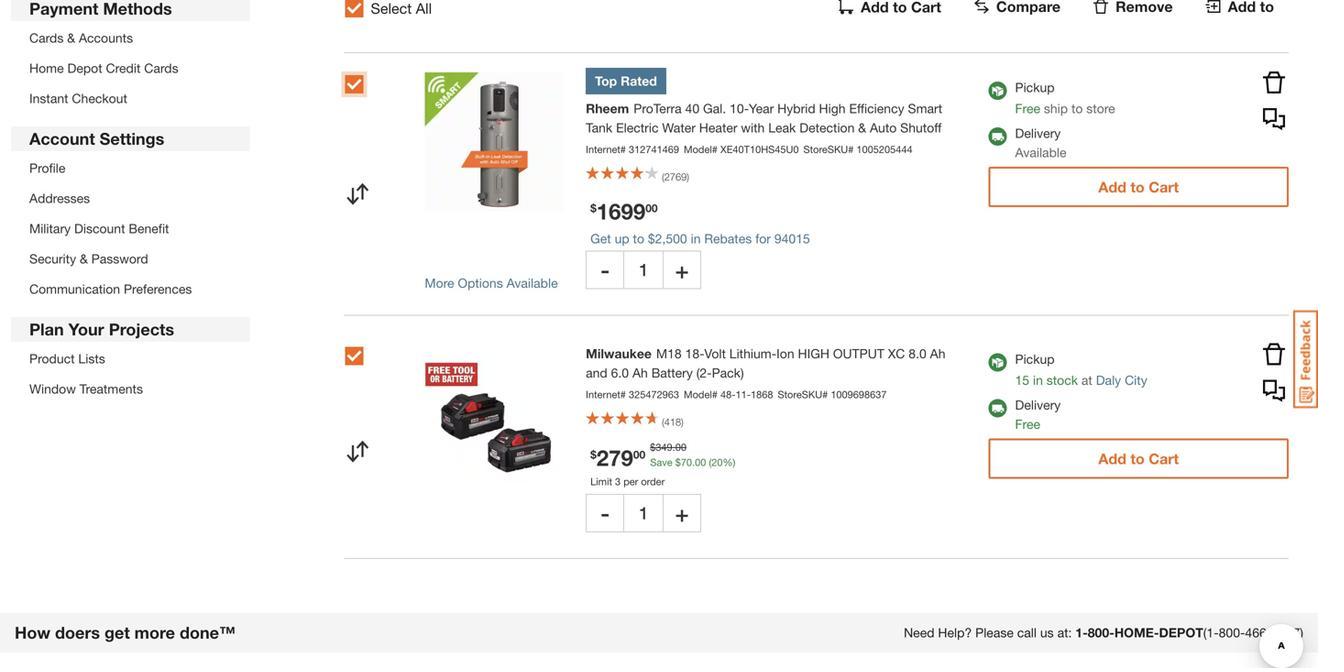 Task type: locate. For each thing, give the bounding box(es) containing it.
1 delivery from the top
[[1015, 126, 1061, 141]]

00 up 70
[[675, 441, 687, 453]]

1 vertical spatial model#
[[684, 389, 718, 401]]

2 free from the top
[[1015, 417, 1041, 432]]

- down limit
[[601, 500, 609, 526]]

2 add from the top
[[1099, 450, 1127, 468]]

0 horizontal spatial in
[[691, 231, 701, 246]]

- button down the get
[[586, 251, 624, 289]]

0 vertical spatial available for pickup image
[[989, 82, 1007, 100]]

pickup up 15
[[1015, 352, 1055, 367]]

1 800- from the left
[[1088, 625, 1115, 640]]

94015
[[775, 231, 810, 246]]

0 vertical spatial add to cart button
[[989, 167, 1289, 207]]

0 vertical spatial .
[[673, 441, 675, 453]]

1 vertical spatial - button
[[586, 494, 624, 533]]

free inside pickup free ship to store
[[1015, 101, 1041, 116]]

delivery available
[[1015, 126, 1067, 160]]

available shipping image for free
[[989, 399, 1007, 418]]

2 available shipping image from the top
[[989, 399, 1007, 418]]

) down water
[[687, 171, 689, 183]]

1 horizontal spatial &
[[80, 251, 88, 266]]

1 cart from the top
[[1149, 178, 1179, 196]]

add to cart
[[1099, 178, 1179, 196], [1099, 450, 1179, 468]]

2 available for pickup image from the top
[[989, 353, 1007, 372]]

+ button
[[663, 251, 701, 289], [663, 494, 701, 533]]

available for pickup image left pickup free ship to store
[[989, 82, 1007, 100]]

home depot credit cards
[[29, 61, 178, 76]]

( down 312741469
[[662, 171, 664, 183]]

) for ( 2769 )
[[687, 171, 689, 183]]

0 vertical spatial available
[[1015, 145, 1067, 160]]

model# for model# 48-11-1868
[[684, 389, 718, 401]]

home-
[[1115, 625, 1159, 640]]

- button down limit
[[586, 494, 624, 533]]

( inside $ 279 00 $ 349 . 00 save $ 70 . 00 ( 20 %) limit 3 per order
[[709, 457, 712, 468]]

for
[[756, 231, 771, 246]]

get
[[105, 623, 130, 643]]

us
[[1040, 625, 1054, 640]]

1 + button from the top
[[663, 251, 701, 289]]

0 horizontal spatial available
[[507, 275, 558, 291]]

1 vertical spatial available for pickup image
[[989, 353, 1007, 372]]

. down the 418
[[673, 441, 675, 453]]

free inside delivery free
[[1015, 417, 1041, 432]]

0 horizontal spatial )
[[681, 416, 684, 428]]

1 vertical spatial storesku#
[[778, 389, 828, 401]]

in right "$2,500"
[[691, 231, 701, 246]]

delivery down ship
[[1015, 126, 1061, 141]]

get up to $2,500 in  rebates for 94015
[[591, 231, 810, 246]]

2 delivery from the top
[[1015, 397, 1061, 413]]

466-
[[1245, 625, 1272, 640]]

daly
[[1096, 373, 1121, 388]]

profile link
[[29, 160, 65, 176]]

delivery free
[[1015, 397, 1061, 432]]

account
[[29, 129, 95, 149]]

1 model# from the top
[[684, 143, 718, 155]]

1 + from the top
[[676, 257, 689, 283]]

2 800- from the left
[[1219, 625, 1245, 640]]

1 vertical spatial cart
[[1149, 450, 1179, 468]]

1 horizontal spatial .
[[692, 457, 695, 468]]

00 up "$2,500"
[[646, 202, 658, 214]]

pickup 15 in stock at daly city
[[1015, 352, 1148, 388]]

add note image
[[1263, 108, 1285, 130]]

)
[[687, 171, 689, 183], [681, 416, 684, 428]]

delivery down 15
[[1015, 397, 1061, 413]]

heater
[[699, 120, 738, 135]]

1 add to cart from the top
[[1099, 178, 1179, 196]]

electric
[[616, 120, 659, 135]]

0 vertical spatial model#
[[684, 143, 718, 155]]

add to cart button down store
[[989, 167, 1289, 207]]

8.0
[[909, 346, 927, 361]]

1 horizontal spatial 800-
[[1219, 625, 1245, 640]]

0 vertical spatial add to cart
[[1099, 178, 1179, 196]]

communication
[[29, 281, 120, 297]]

.
[[673, 441, 675, 453], [692, 457, 695, 468]]

storesku#
[[804, 143, 854, 155], [778, 389, 828, 401]]

1 vertical spatial in
[[1033, 373, 1043, 388]]

0 horizontal spatial 800-
[[1088, 625, 1115, 640]]

- for second - "button" from the top of the page
[[601, 500, 609, 526]]

year
[[749, 101, 774, 116]]

0 vertical spatial in
[[691, 231, 701, 246]]

2 add to cart button from the top
[[989, 439, 1289, 479]]

0 vertical spatial ah
[[930, 346, 946, 361]]

ah
[[930, 346, 946, 361], [633, 365, 648, 380]]

1 horizontal spatial available
[[1015, 145, 1067, 160]]

00
[[646, 202, 658, 214], [675, 441, 687, 453], [633, 448, 646, 461], [695, 457, 706, 468]]

internet# 325472963 model# 48-11-1868 storesku# 1009698637
[[586, 389, 887, 401]]

$ up limit
[[591, 448, 597, 461]]

+ down 70
[[676, 500, 689, 526]]

delete item image
[[1263, 343, 1285, 365]]

+ button down "$2,500"
[[663, 251, 701, 289]]

available for pickup image right the 8.0
[[989, 353, 1007, 372]]

internet# for internet# 312741469
[[586, 143, 626, 155]]

1 vertical spatial -
[[601, 500, 609, 526]]

top
[[595, 73, 617, 88]]

ah right the 8.0
[[930, 346, 946, 361]]

delivery inside delivery available
[[1015, 126, 1061, 141]]

1 pickup from the top
[[1015, 80, 1055, 95]]

leak
[[768, 120, 796, 135]]

10-
[[730, 101, 749, 116]]

0 vertical spatial delivery
[[1015, 126, 1061, 141]]

1 vertical spatial .
[[692, 457, 695, 468]]

2 internet# from the top
[[586, 389, 626, 401]]

0 vertical spatial available shipping image
[[989, 127, 1007, 146]]

1 vertical spatial available
[[507, 275, 558, 291]]

1 vertical spatial +
[[676, 500, 689, 526]]

2 pickup from the top
[[1015, 352, 1055, 367]]

available for pickup image for free
[[989, 82, 1007, 100]]

xe40t10hs45u0
[[721, 143, 799, 155]]

2 vertical spatial (
[[709, 457, 712, 468]]

0 horizontal spatial ah
[[633, 365, 648, 380]]

model# for model# xe40t10hs45u0
[[684, 143, 718, 155]]

) up 70
[[681, 416, 684, 428]]

1 vertical spatial delivery
[[1015, 397, 1061, 413]]

military discount benefit
[[29, 221, 169, 236]]

1 add to cart button from the top
[[989, 167, 1289, 207]]

internet#
[[586, 143, 626, 155], [586, 389, 626, 401]]

1 vertical spatial pickup
[[1015, 352, 1055, 367]]

0 vertical spatial + button
[[663, 251, 701, 289]]

0 vertical spatial -
[[601, 257, 609, 283]]

0 vertical spatial free
[[1015, 101, 1041, 116]]

1 vertical spatial cards
[[144, 61, 178, 76]]

window treatments
[[29, 381, 143, 397]]

1 free from the top
[[1015, 101, 1041, 116]]

2 + button from the top
[[663, 494, 701, 533]]

800- right depot
[[1219, 625, 1245, 640]]

available shipping image left delivery available
[[989, 127, 1007, 146]]

available shipping image left delivery free
[[989, 399, 1007, 418]]

1 vertical spatial free
[[1015, 417, 1041, 432]]

pickup inside pickup free ship to store
[[1015, 80, 1055, 95]]

1 vertical spatial + button
[[663, 494, 701, 533]]

instant
[[29, 91, 68, 106]]

2 - button from the top
[[586, 494, 624, 533]]

how
[[15, 623, 50, 643]]

2 model# from the top
[[684, 389, 718, 401]]

2 - from the top
[[601, 500, 609, 526]]

70
[[681, 457, 692, 468]]

storesku# down detection at the top right of page
[[804, 143, 854, 155]]

& right security
[[80, 251, 88, 266]]

1 vertical spatial )
[[681, 416, 684, 428]]

cards right credit
[[144, 61, 178, 76]]

+ button down order
[[663, 494, 701, 533]]

2 add to cart from the top
[[1099, 450, 1179, 468]]

1 vertical spatial add to cart button
[[989, 439, 1289, 479]]

settings
[[100, 129, 164, 149]]

rated
[[621, 73, 657, 88]]

model#
[[684, 143, 718, 155], [684, 389, 718, 401]]

1 vertical spatial &
[[858, 120, 866, 135]]

2 + from the top
[[676, 500, 689, 526]]

model# down (2-
[[684, 389, 718, 401]]

$ up the get
[[591, 202, 597, 214]]

0 vertical spatial - button
[[586, 251, 624, 289]]

2 cart from the top
[[1149, 450, 1179, 468]]

pack)
[[712, 365, 744, 380]]

output
[[833, 346, 885, 361]]

model# down heater
[[684, 143, 718, 155]]

1 vertical spatial ah
[[633, 365, 648, 380]]

0 vertical spatial cards
[[29, 30, 64, 45]]

(
[[662, 171, 664, 183], [662, 416, 664, 428], [709, 457, 712, 468]]

add note image
[[1263, 380, 1285, 402]]

1009698637
[[831, 389, 887, 401]]

1 horizontal spatial in
[[1033, 373, 1043, 388]]

pickup inside "pickup 15 in stock at daly city"
[[1015, 352, 1055, 367]]

( up 349 at the bottom
[[662, 416, 664, 428]]

lithium-
[[730, 346, 777, 361]]

get
[[591, 231, 611, 246]]

in right 15
[[1033, 373, 1043, 388]]

account settings
[[29, 129, 164, 149]]

0 vertical spatial )
[[687, 171, 689, 183]]

1 vertical spatial available shipping image
[[989, 399, 1007, 418]]

home depot credit cards link
[[29, 61, 178, 76]]

ah right 6.0
[[633, 365, 648, 380]]

$ 1699 00
[[591, 198, 658, 224]]

security & password
[[29, 251, 148, 266]]

1 horizontal spatial ah
[[930, 346, 946, 361]]

1 available shipping image from the top
[[989, 127, 1007, 146]]

add to cart down store
[[1099, 178, 1179, 196]]

2 horizontal spatial &
[[858, 120, 866, 135]]

& left auto
[[858, 120, 866, 135]]

available shipping image
[[989, 127, 1007, 146], [989, 399, 1007, 418]]

storesku# right 1868
[[778, 389, 828, 401]]

(1-
[[1204, 625, 1219, 640]]

add to cart down city
[[1099, 450, 1179, 468]]

418
[[664, 416, 681, 428]]

1 internet# from the top
[[586, 143, 626, 155]]

+ button for 2nd - "button" from the bottom
[[663, 251, 701, 289]]

0 horizontal spatial &
[[67, 30, 75, 45]]

available down ship
[[1015, 145, 1067, 160]]

1 horizontal spatial )
[[687, 171, 689, 183]]

1 - from the top
[[601, 257, 609, 283]]

00 left save at bottom
[[633, 448, 646, 461]]

cards up home
[[29, 30, 64, 45]]

add to cart for pickup free ship to store
[[1099, 178, 1179, 196]]

0 vertical spatial pickup
[[1015, 80, 1055, 95]]

( for 418
[[662, 416, 664, 428]]

& up depot
[[67, 30, 75, 45]]

2 vertical spatial &
[[80, 251, 88, 266]]

1005205444
[[857, 143, 913, 155]]

more
[[134, 623, 175, 643]]

add to cart button down city
[[989, 439, 1289, 479]]

1 vertical spatial (
[[662, 416, 664, 428]]

+ down "$2,500"
[[676, 257, 689, 283]]

communication preferences link
[[29, 281, 192, 297]]

1 vertical spatial add to cart
[[1099, 450, 1179, 468]]

per
[[624, 476, 638, 488]]

- down the get
[[601, 257, 609, 283]]

free left ship
[[1015, 101, 1041, 116]]

cart
[[1149, 178, 1179, 196], [1149, 450, 1179, 468]]

smart
[[908, 101, 943, 116]]

available for pickup image
[[989, 82, 1007, 100], [989, 353, 1007, 372]]

. left 20
[[692, 457, 695, 468]]

city
[[1125, 373, 1148, 388]]

$
[[591, 202, 597, 214], [650, 441, 656, 453], [591, 448, 597, 461], [675, 457, 681, 468]]

battery
[[652, 365, 693, 380]]

security & password link
[[29, 251, 148, 266]]

add down the daly
[[1099, 450, 1127, 468]]

& inside proterra 40 gal. 10-year hybrid high efficiency smart tank electric water heater with leak detection & auto shutoff
[[858, 120, 866, 135]]

0 vertical spatial storesku#
[[804, 143, 854, 155]]

1 vertical spatial add
[[1099, 450, 1127, 468]]

internet# down and
[[586, 389, 626, 401]]

& for accounts
[[67, 30, 75, 45]]

800- right at:
[[1088, 625, 1115, 640]]

1 add from the top
[[1099, 178, 1127, 196]]

0 vertical spatial internet#
[[586, 143, 626, 155]]

profile
[[29, 160, 65, 176]]

pickup up ship
[[1015, 80, 1055, 95]]

free down 15
[[1015, 417, 1041, 432]]

internet# down tank
[[586, 143, 626, 155]]

password
[[91, 251, 148, 266]]

0 vertical spatial &
[[67, 30, 75, 45]]

0 vertical spatial cart
[[1149, 178, 1179, 196]]

available right the options
[[507, 275, 558, 291]]

None field
[[624, 251, 663, 289], [624, 494, 663, 533], [624, 251, 663, 289], [624, 494, 663, 533]]

call
[[1017, 625, 1037, 640]]

0 vertical spatial (
[[662, 171, 664, 183]]

1 vertical spatial internet#
[[586, 389, 626, 401]]

detection
[[800, 120, 855, 135]]

pickup
[[1015, 80, 1055, 95], [1015, 352, 1055, 367]]

in
[[691, 231, 701, 246], [1033, 373, 1043, 388]]

product lists
[[29, 351, 105, 366]]

(2-
[[697, 365, 712, 380]]

add for delivery available
[[1099, 178, 1127, 196]]

( left %)
[[709, 457, 712, 468]]

-
[[601, 257, 609, 283], [601, 500, 609, 526]]

delivery for in
[[1015, 397, 1061, 413]]

cart for pickup free ship to store
[[1149, 178, 1179, 196]]

0 vertical spatial +
[[676, 257, 689, 283]]

0 vertical spatial add
[[1099, 178, 1127, 196]]

add down store
[[1099, 178, 1127, 196]]

11-
[[736, 389, 751, 401]]

1 available for pickup image from the top
[[989, 82, 1007, 100]]

cards & accounts link
[[29, 30, 133, 45]]



Task type: describe. For each thing, give the bounding box(es) containing it.
shutoff
[[900, 120, 942, 135]]

pickup for free
[[1015, 80, 1055, 95]]

water
[[662, 120, 696, 135]]

up
[[615, 231, 630, 246]]

& for password
[[80, 251, 88, 266]]

at:
[[1058, 625, 1072, 640]]

treatments
[[79, 381, 143, 397]]

window
[[29, 381, 76, 397]]

proterra 40 gal. 10-year hybrid high efficiency smart tank electric water heater with leak detection & auto shutoff
[[586, 101, 943, 135]]

plan your projects
[[29, 320, 174, 339]]

hybrid
[[778, 101, 816, 116]]

00 inside the $ 1699 00
[[646, 202, 658, 214]]

at
[[1082, 373, 1093, 388]]

proterra 40 gal. 10-year hybrid high efficiency smart tank electric water heater with leak detection & auto shutoff image
[[425, 72, 564, 212]]

available for pickup image for 15 in stock
[[989, 353, 1007, 372]]

( for 2769
[[662, 171, 664, 183]]

2769
[[664, 171, 687, 183]]

ion
[[777, 346, 795, 361]]

in inside "pickup 15 in stock at daly city"
[[1033, 373, 1043, 388]]

lists
[[78, 351, 105, 366]]

$2,500
[[648, 231, 687, 246]]

6.0
[[611, 365, 629, 380]]

addresses link
[[29, 191, 90, 206]]

( 418 )
[[662, 416, 684, 428]]

gal.
[[703, 101, 726, 116]]

delivery for ship
[[1015, 126, 1061, 141]]

tank
[[586, 120, 613, 135]]

military
[[29, 221, 71, 236]]

plan
[[29, 320, 64, 339]]

( 2769 )
[[662, 171, 689, 183]]

1 horizontal spatial cards
[[144, 61, 178, 76]]

discount
[[74, 221, 125, 236]]

daly city link
[[1096, 373, 1148, 388]]

addresses
[[29, 191, 90, 206]]

internet# for internet# 325472963
[[586, 389, 626, 401]]

military discount benefit link
[[29, 221, 169, 236]]

instant checkout
[[29, 91, 127, 106]]

m18
[[656, 346, 682, 361]]

18-
[[685, 346, 705, 361]]

done™
[[180, 623, 236, 643]]

window treatments link
[[29, 381, 143, 397]]

add to cart button for pickup 15 in stock at daly city
[[989, 439, 1289, 479]]

auto
[[870, 120, 897, 135]]

how doers get more done™
[[15, 623, 236, 643]]

high
[[819, 101, 846, 116]]

add to cart for pickup 15 in stock at daly city
[[1099, 450, 1179, 468]]

1 - button from the top
[[586, 251, 624, 289]]

projects
[[109, 320, 174, 339]]

00 right 70
[[695, 457, 706, 468]]

order
[[641, 476, 665, 488]]

pickup free ship to store
[[1015, 80, 1115, 116]]

high
[[798, 346, 830, 361]]

325472963
[[629, 389, 679, 401]]

20
[[712, 457, 723, 468]]

0 horizontal spatial cards
[[29, 30, 64, 45]]

with
[[741, 120, 765, 135]]

need
[[904, 625, 935, 640]]

m18 18-volt lithium-ion high output xc 8.0 ah and 6.0 ah battery (2-pack)
[[586, 346, 946, 380]]

xc
[[888, 346, 905, 361]]

benefit
[[129, 221, 169, 236]]

more options available
[[425, 275, 558, 291]]

$ up save at bottom
[[650, 441, 656, 453]]

your
[[68, 320, 104, 339]]

312741469
[[629, 143, 679, 155]]

3
[[615, 476, 621, 488]]

cart for pickup 15 in stock at daly city
[[1149, 450, 1179, 468]]

add for delivery free
[[1099, 450, 1127, 468]]

available shipping image for available
[[989, 127, 1007, 146]]

rheem
[[586, 101, 629, 116]]

m18 18-volt lithium-ion high output xc 8.0 ah and 6.0 ah battery (2-pack) image
[[425, 344, 564, 483]]

product
[[29, 351, 75, 366]]

rebates
[[704, 231, 752, 246]]

15
[[1015, 373, 1030, 388]]

to inside pickup free ship to store
[[1072, 101, 1083, 116]]

communication preferences
[[29, 281, 192, 297]]

3337)
[[1272, 625, 1304, 640]]

- for 2nd - "button" from the bottom
[[601, 257, 609, 283]]

) for ( 418 )
[[681, 416, 684, 428]]

instant checkout link
[[29, 91, 127, 106]]

more
[[425, 275, 454, 291]]

efficiency
[[849, 101, 905, 116]]

pickup for 15
[[1015, 352, 1055, 367]]

accounts
[[79, 30, 133, 45]]

internet# 312741469 model# xe40t10hs45u0 storesku# 1005205444
[[586, 143, 913, 155]]

$ right save at bottom
[[675, 457, 681, 468]]

save
[[650, 457, 673, 468]]

0 horizontal spatial .
[[673, 441, 675, 453]]

get up to $2,500 in  rebates for 94015 button
[[591, 231, 810, 246]]

depot
[[67, 61, 102, 76]]

security
[[29, 251, 76, 266]]

349
[[656, 441, 673, 453]]

limit
[[591, 476, 612, 488]]

1699
[[597, 198, 646, 224]]

+ button for second - "button" from the top of the page
[[663, 494, 701, 533]]

free for pickup free ship to store
[[1015, 101, 1041, 116]]

delete item image
[[1263, 72, 1285, 94]]

add to cart button for pickup free ship to store
[[989, 167, 1289, 207]]

feedback link image
[[1294, 310, 1318, 409]]

need help? please call us at: 1-800-home-depot (1-800-466-3337)
[[904, 625, 1304, 640]]

$ inside the $ 1699 00
[[591, 202, 597, 214]]

credit
[[106, 61, 141, 76]]

40
[[685, 101, 700, 116]]

free for delivery free
[[1015, 417, 1041, 432]]

preferences
[[124, 281, 192, 297]]

top rated
[[595, 73, 657, 88]]

home
[[29, 61, 64, 76]]



Task type: vqa. For each thing, say whether or not it's contained in the screenshot.
star symbol image for 3
no



